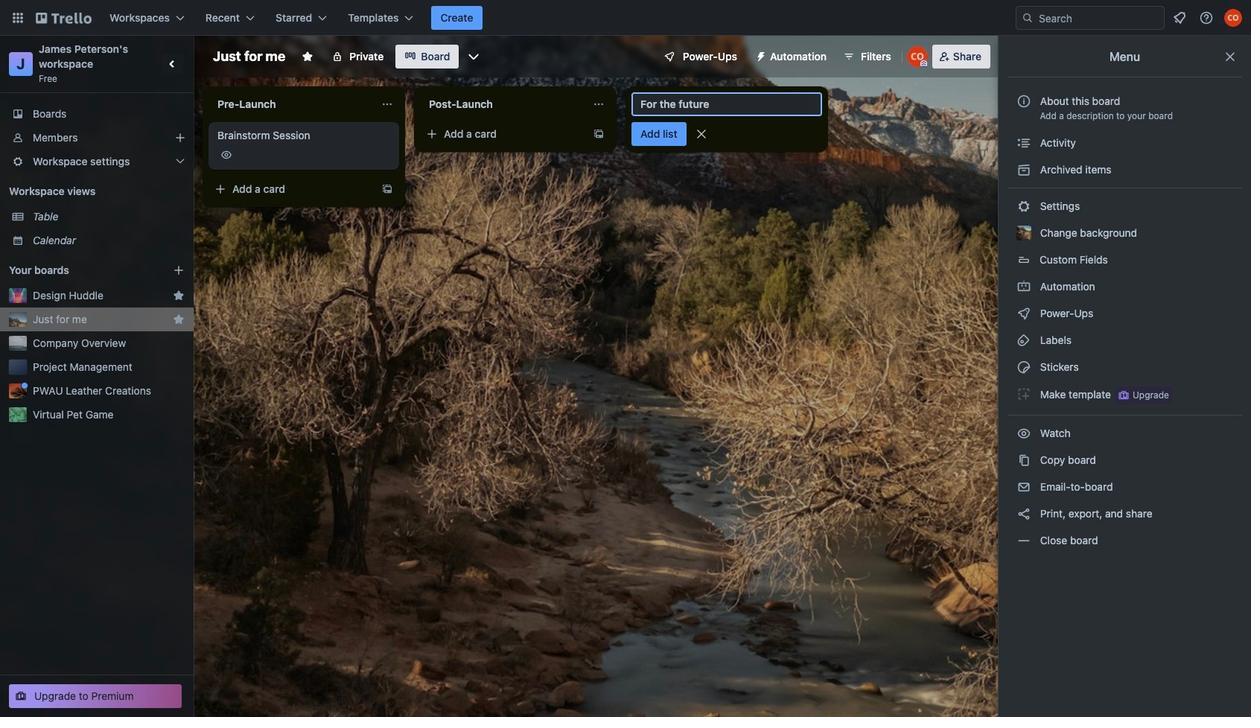 Task type: vqa. For each thing, say whether or not it's contained in the screenshot.
1st starred icon
yes



Task type: locate. For each thing, give the bounding box(es) containing it.
this member is an admin of this board. image
[[921, 60, 928, 67]]

create from template… image
[[593, 128, 605, 140]]

0 vertical spatial starred icon image
[[173, 290, 185, 302]]

Search field
[[1034, 7, 1165, 28]]

2 sm image from the top
[[1017, 162, 1032, 177]]

5 sm image from the top
[[1017, 333, 1032, 348]]

christina overa (christinaovera) image
[[1225, 9, 1243, 27], [907, 46, 928, 67]]

starred icon image
[[173, 290, 185, 302], [173, 314, 185, 326]]

1 vertical spatial christina overa (christinaovera) image
[[907, 46, 928, 67]]

Board name text field
[[206, 45, 293, 69]]

sm image
[[1017, 136, 1032, 151], [1017, 162, 1032, 177], [1017, 199, 1032, 214], [1017, 279, 1032, 294], [1017, 333, 1032, 348], [1017, 426, 1032, 441], [1017, 453, 1032, 468], [1017, 507, 1032, 522], [1017, 534, 1032, 548]]

Enter list title… text field
[[632, 92, 823, 116]]

None text field
[[209, 92, 376, 116]]

primary element
[[0, 0, 1252, 36]]

customize views image
[[467, 49, 482, 64]]

None text field
[[420, 92, 587, 116]]

star or unstar board image
[[302, 51, 314, 63]]

your boards with 6 items element
[[9, 262, 151, 279]]

sm image
[[750, 45, 770, 66], [1017, 306, 1032, 321], [1017, 360, 1032, 375], [1017, 387, 1032, 402], [1017, 480, 1032, 495]]

1 starred icon image from the top
[[173, 290, 185, 302]]

1 horizontal spatial christina overa (christinaovera) image
[[1225, 9, 1243, 27]]

open information menu image
[[1200, 10, 1215, 25]]

1 vertical spatial starred icon image
[[173, 314, 185, 326]]

0 vertical spatial christina overa (christinaovera) image
[[1225, 9, 1243, 27]]

8 sm image from the top
[[1017, 507, 1032, 522]]

add board image
[[173, 265, 185, 276]]



Task type: describe. For each thing, give the bounding box(es) containing it.
search image
[[1022, 12, 1034, 24]]

3 sm image from the top
[[1017, 199, 1032, 214]]

1 sm image from the top
[[1017, 136, 1032, 151]]

workspace navigation collapse icon image
[[162, 54, 183, 75]]

7 sm image from the top
[[1017, 453, 1032, 468]]

6 sm image from the top
[[1017, 426, 1032, 441]]

2 starred icon image from the top
[[173, 314, 185, 326]]

4 sm image from the top
[[1017, 279, 1032, 294]]

0 notifications image
[[1171, 9, 1189, 27]]

create from template… image
[[382, 183, 393, 195]]

9 sm image from the top
[[1017, 534, 1032, 548]]

0 horizontal spatial christina overa (christinaovera) image
[[907, 46, 928, 67]]

back to home image
[[36, 6, 92, 30]]

cancel list editing image
[[694, 127, 709, 142]]



